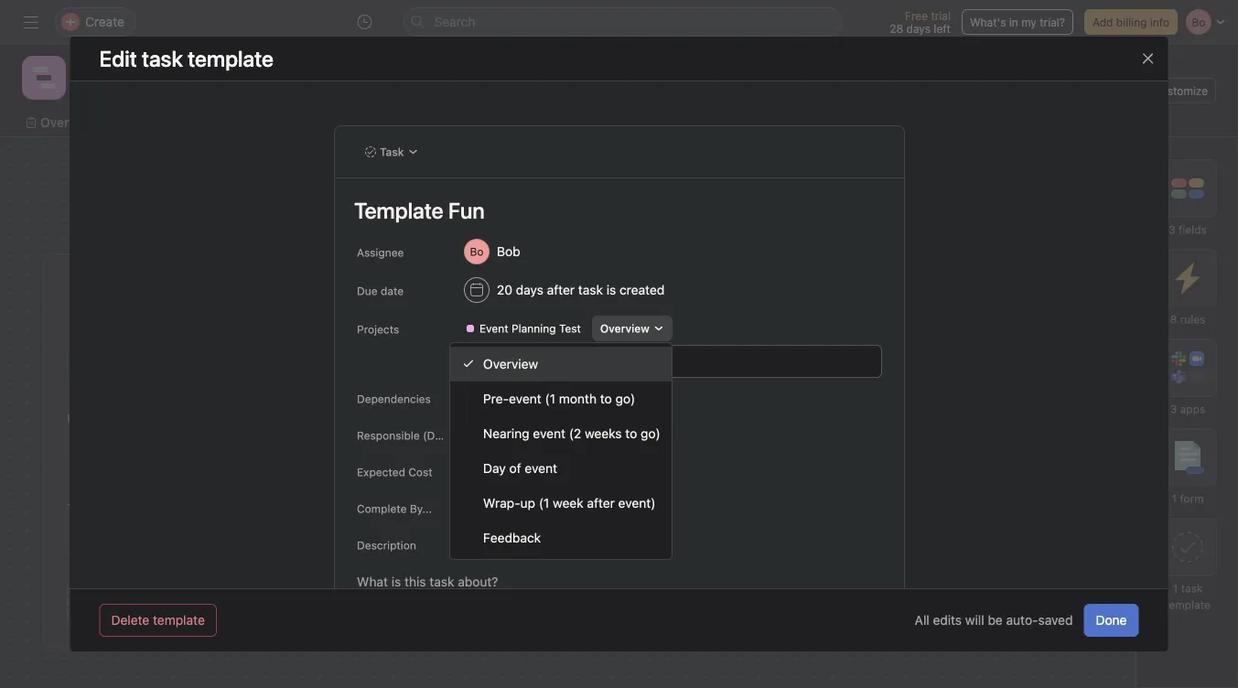 Task type: vqa. For each thing, say whether or not it's contained in the screenshot.
"(1" inside Pre-event (1 month to go) button
yes



Task type: describe. For each thing, give the bounding box(es) containing it.
20 days after task is created button
[[456, 274, 695, 307]]

tasks for pre-event (1 month to go)
[[851, 397, 879, 410]]

wrap-
[[484, 496, 521, 511]]

task template
[[142, 46, 274, 71]]

overview option
[[451, 347, 672, 382]]

will
[[966, 613, 985, 628]]

automatically:
[[818, 414, 892, 427]]

what
[[622, 397, 648, 410]]

3 for 3 fields
[[1169, 223, 1176, 236]]

do
[[995, 397, 1009, 410]]

what's in my trial? button
[[962, 9, 1074, 35]]

all
[[915, 613, 930, 628]]

dependencies
[[488, 392, 562, 405]]

event inside button
[[843, 311, 881, 328]]

expected
[[357, 466, 405, 479]]

task inside dropdown button
[[578, 282, 603, 298]]

event up automatically?
[[509, 391, 542, 407]]

edit task template
[[99, 46, 274, 71]]

event left (2
[[533, 426, 566, 441]]

assignee
[[357, 246, 404, 259]]

1 for incomplete
[[462, 350, 467, 363]]

edit
[[99, 46, 137, 71]]

projects
[[357, 323, 399, 336]]

bob
[[497, 244, 520, 259]]

due date
[[357, 285, 403, 298]]

0 horizontal spatial month
[[559, 391, 597, 407]]

test
[[559, 322, 581, 335]]

feedback
[[484, 531, 541, 546]]

3 for 3 apps
[[1171, 403, 1178, 416]]

calendar
[[352, 115, 407, 130]]

1 horizontal spatial go)
[[641, 426, 661, 441]]

week
[[553, 496, 584, 511]]

incomplete for 1
[[471, 350, 528, 363]]

add collaborators
[[475, 511, 580, 526]]

2 vertical spatial (1
[[539, 496, 550, 511]]

day of event
[[484, 461, 558, 476]]

files link
[[745, 113, 787, 133]]

workflow link
[[429, 113, 500, 133]]

add for add billing info
[[1093, 16, 1114, 28]]

search button
[[403, 7, 843, 37]]

overview button
[[440, 303, 724, 336]]

by... inside 'button'
[[932, 450, 957, 465]]

1 for form
[[1172, 493, 1177, 505]]

wrap-up (1 week after event)
[[484, 496, 656, 511]]

set for overview
[[475, 455, 495, 470]]

day
[[484, 461, 506, 476]]

event
[[479, 322, 508, 335]]

done
[[1096, 613, 1128, 628]]

Expected Cost text field
[[456, 455, 675, 488]]

move for pre-event (1 month to go)
[[882, 397, 911, 410]]

be
[[988, 613, 1003, 628]]

free trial 28 days left
[[890, 9, 951, 35]]

this for pre-event (1 month to go)
[[927, 397, 947, 410]]

info
[[1151, 16, 1170, 28]]

form
[[1180, 493, 1205, 505]]

collaborators
[[502, 511, 580, 526]]

saved
[[1039, 613, 1074, 628]]

overview inside 'overview' "option"
[[484, 357, 539, 372]]

is
[[606, 282, 616, 298]]

search
[[434, 14, 476, 29]]

cost
[[408, 466, 432, 479]]

what's in my trial?
[[970, 16, 1066, 28]]

(2
[[570, 426, 582, 441]]

0 horizontal spatial go)
[[616, 391, 636, 407]]

overview inside overview link
[[40, 115, 97, 130]]

workflow
[[444, 115, 500, 130]]

description
[[357, 539, 416, 552]]

add dependencies button
[[456, 385, 571, 411]]

my
[[1022, 16, 1037, 28]]

1 for task
[[1173, 582, 1179, 595]]

overview link
[[26, 113, 97, 133]]

automatically?
[[487, 414, 564, 427]]

dashboard
[[559, 115, 625, 130]]

3 this from the left
[[1012, 397, 1032, 410]]

billing
[[1117, 16, 1148, 28]]

dashboard link
[[544, 113, 625, 133]]

0 horizontal spatial pre-event (1 month to go)
[[484, 391, 636, 407]]

bob button
[[456, 235, 550, 268]]

overview inside overview button
[[440, 311, 504, 328]]

date
[[380, 285, 403, 298]]

delete
[[111, 613, 150, 628]]

forms
[[67, 412, 100, 425]]

free
[[906, 9, 928, 22]]

task for task
[[380, 146, 404, 158]]

of
[[510, 461, 522, 476]]

set for pre-event (1 month to go)
[[848, 450, 868, 465]]

overview button
[[592, 316, 672, 342]]

expected cost
[[357, 466, 432, 479]]

Template Name text field
[[346, 190, 882, 232]]

templates
[[94, 502, 147, 515]]

add for add collaborators
[[475, 511, 499, 526]]

incomplete for 4
[[846, 350, 903, 363]]

0 horizontal spatial pre-
[[484, 391, 509, 407]]

in
[[1010, 16, 1019, 28]]

pre-event (1 month to go) inside pre-event (1 month to go) button
[[814, 311, 989, 328]]

after inside dropdown button
[[547, 282, 575, 298]]

auto-
[[1007, 613, 1039, 628]]

template inside button
[[153, 613, 205, 628]]

tasks for overview
[[477, 397, 506, 410]]

1 vertical spatial by...
[[410, 503, 432, 515]]

nearing event (2 weeks to go)
[[484, 426, 661, 441]]

set complete by... button
[[814, 436, 1098, 482]]

done button
[[1084, 604, 1139, 637]]

0 horizontal spatial task
[[531, 350, 553, 363]]



Task type: locate. For each thing, give the bounding box(es) containing it.
2 horizontal spatial go)
[[966, 311, 989, 328]]

0 horizontal spatial days
[[516, 282, 543, 298]]

to inside button
[[948, 311, 962, 328]]

task left is
[[578, 282, 603, 298]]

0 horizontal spatial after
[[547, 282, 575, 298]]

1 horizontal spatial pre-
[[814, 311, 844, 328]]

0 vertical spatial complete
[[871, 450, 928, 465]]

set left of
[[475, 455, 495, 470]]

1 vertical spatial (1
[[545, 391, 556, 407]]

pre-
[[814, 311, 844, 328], [484, 391, 509, 407]]

0 horizontal spatial complete
[[357, 503, 406, 515]]

section
[[440, 284, 481, 297]]

1 vertical spatial pre-
[[484, 391, 509, 407]]

assignee
[[498, 455, 551, 470]]

0 vertical spatial days
[[907, 22, 931, 35]]

search list box
[[403, 7, 843, 37]]

task inside button
[[380, 146, 404, 158]]

planning
[[511, 322, 556, 335]]

section,
[[577, 397, 619, 410], [950, 397, 992, 410]]

when
[[444, 397, 474, 410], [818, 397, 848, 410]]

delete template button
[[99, 604, 217, 637]]

tasks inside when tasks move to this section, do this automatically:
[[851, 397, 879, 410]]

weeks
[[585, 426, 622, 441]]

1 vertical spatial template
[[153, 613, 205, 628]]

this up set complete by... 'button'
[[927, 397, 947, 410]]

0 horizontal spatial incomplete
[[471, 350, 528, 363]]

should
[[651, 397, 686, 410]]

task inside 1 task template
[[1182, 582, 1203, 595]]

0 horizontal spatial tasks
[[477, 397, 506, 410]]

move up automatically?
[[509, 397, 537, 410]]

days
[[907, 22, 931, 35], [516, 282, 543, 298]]

1 horizontal spatial set
[[848, 450, 868, 465]]

0 vertical spatial (1
[[885, 311, 897, 328]]

add for add dependencies
[[464, 392, 485, 405]]

1 vertical spatial task
[[531, 350, 553, 363]]

month
[[901, 311, 945, 328], [559, 391, 597, 407]]

0 vertical spatial 3
[[1169, 223, 1176, 236]]

created
[[619, 282, 665, 298]]

after up overview button
[[547, 282, 575, 298]]

0 vertical spatial task
[[578, 282, 603, 298]]

1 vertical spatial after
[[588, 496, 615, 511]]

1 vertical spatial task
[[67, 502, 91, 515]]

section, inside when tasks move to this section, what should happen automatically?
[[577, 397, 619, 410]]

responsible
[[357, 429, 420, 442]]

when for pre-event (1 month to go)
[[818, 397, 848, 410]]

overview up add dependencies button in the left bottom of the page
[[484, 357, 539, 372]]

tasks up happen
[[477, 397, 506, 410]]

2 move from the left
[[882, 397, 911, 410]]

add up happen
[[464, 392, 485, 405]]

0 vertical spatial template
[[1166, 599, 1211, 612]]

1 horizontal spatial incomplete
[[846, 350, 903, 363]]

nearing
[[484, 426, 530, 441]]

1 incomplete from the left
[[471, 350, 528, 363]]

event up 4 incomplete tasks
[[843, 311, 881, 328]]

add billing info button
[[1085, 9, 1178, 35]]

calendar link
[[338, 113, 407, 133]]

days right 28
[[907, 22, 931, 35]]

0 vertical spatial add
[[1093, 16, 1114, 28]]

when inside when tasks move to this section, what should happen automatically?
[[444, 397, 474, 410]]

1 left form
[[1172, 493, 1177, 505]]

incomplete down event
[[471, 350, 528, 363]]

add inside add collaborators button
[[475, 511, 499, 526]]

when for overview
[[444, 397, 474, 410]]

add collaborators button
[[440, 496, 724, 542]]

0 horizontal spatial task
[[67, 502, 91, 515]]

to inside when tasks move to this section, what should happen automatically?
[[540, 397, 551, 410]]

move inside when tasks move to this section, what should happen automatically?
[[509, 397, 537, 410]]

pre- up 4
[[814, 311, 844, 328]]

add down wrap-
[[475, 511, 499, 526]]

when up "automatically:"
[[818, 397, 848, 410]]

task down form
[[1182, 582, 1203, 595]]

apps
[[1181, 403, 1206, 416]]

this inside when tasks move to this section, what should happen automatically?
[[554, 397, 574, 410]]

when up happen
[[444, 397, 474, 410]]

1 horizontal spatial task
[[578, 282, 603, 298]]

add to starred image
[[282, 71, 296, 85]]

incomplete right 4
[[846, 350, 903, 363]]

event)
[[619, 496, 656, 511]]

complete by...
[[357, 503, 432, 515]]

when tasks move to this section, what should happen automatically?
[[444, 397, 686, 427]]

remove task from event planning test element
[[676, 316, 702, 342]]

overview down is
[[600, 322, 649, 335]]

close image
[[1141, 51, 1156, 66]]

add left billing
[[1093, 16, 1114, 28]]

month up (2
[[559, 391, 597, 407]]

1 vertical spatial month
[[559, 391, 597, 407]]

1 horizontal spatial days
[[907, 22, 931, 35]]

section, left 'do'
[[950, 397, 992, 410]]

2 section, from the left
[[950, 397, 992, 410]]

overview down timeline icon
[[40, 115, 97, 130]]

1 horizontal spatial complete
[[871, 450, 928, 465]]

happen
[[444, 414, 484, 427]]

move inside when tasks move to this section, do this automatically:
[[882, 397, 911, 410]]

1 vertical spatial 3
[[1171, 403, 1178, 416]]

template
[[1166, 599, 1211, 612], [153, 613, 205, 628]]

1 vertical spatial go)
[[616, 391, 636, 407]]

1 up add dependencies
[[462, 350, 467, 363]]

add inside button
[[1093, 16, 1114, 28]]

0 horizontal spatial template
[[153, 613, 205, 628]]

overview inside overview popup button
[[600, 322, 649, 335]]

by... down 'cost'
[[410, 503, 432, 515]]

complete down expected
[[357, 503, 406, 515]]

share
[[1077, 84, 1107, 97]]

None text field
[[77, 61, 247, 94]]

0 horizontal spatial when
[[444, 397, 474, 410]]

2 horizontal spatial task
[[1182, 582, 1203, 595]]

move
[[509, 397, 537, 410], [882, 397, 911, 410]]

3 fields
[[1169, 223, 1208, 236]]

set assignee
[[475, 455, 551, 470]]

2 vertical spatial task
[[1182, 582, 1203, 595]]

1 horizontal spatial this
[[927, 397, 947, 410]]

1 vertical spatial complete
[[357, 503, 406, 515]]

edits
[[933, 613, 962, 628]]

1 horizontal spatial section,
[[950, 397, 992, 410]]

0 horizontal spatial by...
[[410, 503, 432, 515]]

1 horizontal spatial task
[[380, 146, 404, 158]]

what's
[[970, 16, 1007, 28]]

1
[[462, 350, 467, 363], [1172, 493, 1177, 505], [1173, 582, 1179, 595]]

0 horizontal spatial set
[[475, 455, 495, 470]]

pre-event (1 month to go) down 'overview' "option"
[[484, 391, 636, 407]]

template right delete
[[153, 613, 205, 628]]

messages
[[662, 115, 723, 130]]

3 apps
[[1171, 403, 1206, 416]]

(1 up 4 incomplete tasks
[[885, 311, 897, 328]]

move for overview
[[509, 397, 537, 410]]

add dependencies
[[464, 392, 562, 405]]

this for overview
[[554, 397, 574, 410]]

1 horizontal spatial month
[[901, 311, 945, 328]]

event right of
[[525, 461, 558, 476]]

files
[[759, 115, 787, 130]]

set
[[848, 450, 868, 465], [475, 455, 495, 470]]

bo button
[[970, 80, 992, 102]]

month up 4 incomplete tasks
[[901, 311, 945, 328]]

delete template
[[111, 613, 205, 628]]

task for task templates
[[67, 502, 91, 515]]

1 vertical spatial 1
[[1172, 493, 1177, 505]]

0 vertical spatial task
[[380, 146, 404, 158]]

0 vertical spatial month
[[901, 311, 945, 328]]

task
[[380, 146, 404, 158], [67, 502, 91, 515]]

left
[[934, 22, 951, 35]]

up
[[521, 496, 536, 511]]

1 horizontal spatial template
[[1166, 599, 1211, 612]]

trial?
[[1040, 16, 1066, 28]]

0 horizontal spatial section,
[[577, 397, 619, 410]]

1 vertical spatial pre-event (1 month to go)
[[484, 391, 636, 407]]

1 horizontal spatial by...
[[932, 450, 957, 465]]

pre- inside button
[[814, 311, 844, 328]]

move up "automatically:"
[[882, 397, 911, 410]]

by...
[[932, 450, 957, 465], [410, 503, 432, 515]]

section, up "weeks" at the bottom
[[577, 397, 619, 410]]

0 vertical spatial go)
[[966, 311, 989, 328]]

section, inside when tasks move to this section, do this automatically:
[[950, 397, 992, 410]]

0 vertical spatial 1
[[462, 350, 467, 363]]

set assignee button
[[440, 439, 724, 485]]

due
[[357, 285, 377, 298]]

task down planning
[[531, 350, 553, 363]]

(1 up collaborators
[[539, 496, 550, 511]]

complete
[[871, 450, 928, 465], [357, 503, 406, 515]]

when tasks move to this section, do this automatically:
[[818, 397, 1032, 427]]

0 horizontal spatial this
[[554, 397, 574, 410]]

0 vertical spatial after
[[547, 282, 575, 298]]

set inside 'button'
[[848, 450, 868, 465]]

when inside when tasks move to this section, do this automatically:
[[818, 397, 848, 410]]

1 horizontal spatial when
[[818, 397, 848, 410]]

complete inside 'button'
[[871, 450, 928, 465]]

1 form
[[1172, 493, 1205, 505]]

all edits will be auto-saved
[[915, 613, 1074, 628]]

fields
[[1179, 223, 1208, 236]]

1 vertical spatial add
[[464, 392, 485, 405]]

overview down "section" on the top left
[[440, 311, 504, 328]]

event
[[843, 311, 881, 328], [509, 391, 542, 407], [533, 426, 566, 441], [525, 461, 558, 476]]

days inside dropdown button
[[516, 282, 543, 298]]

0 vertical spatial pre-
[[814, 311, 844, 328]]

messages link
[[647, 113, 723, 133]]

pre-event (1 month to go) up 4 incomplete tasks
[[814, 311, 989, 328]]

1 horizontal spatial move
[[882, 397, 911, 410]]

0 vertical spatial by...
[[932, 450, 957, 465]]

1 section, from the left
[[577, 397, 619, 410]]

2 incomplete from the left
[[846, 350, 903, 363]]

(1 inside button
[[885, 311, 897, 328]]

1 task template
[[1166, 582, 1211, 612]]

2 vertical spatial add
[[475, 511, 499, 526]]

2 this from the left
[[927, 397, 947, 410]]

section, for overview
[[577, 397, 619, 410]]

1 horizontal spatial pre-event (1 month to go)
[[814, 311, 989, 328]]

pre-event (1 month to go) button
[[814, 303, 1098, 336]]

days inside 'free trial 28 days left'
[[907, 22, 931, 35]]

tasks up "automatically:"
[[851, 397, 879, 410]]

1 horizontal spatial tasks
[[851, 397, 879, 410]]

template right done button
[[1166, 599, 1211, 612]]

go) inside button
[[966, 311, 989, 328]]

pre- up automatically?
[[484, 391, 509, 407]]

2 horizontal spatial this
[[1012, 397, 1032, 410]]

set inside button
[[475, 455, 495, 470]]

3 left apps
[[1171, 403, 1178, 416]]

(1
[[885, 311, 897, 328], [545, 391, 556, 407], [539, 496, 550, 511]]

tasks down pre-event (1 month to go) button at the right
[[906, 350, 934, 363]]

1 horizontal spatial after
[[588, 496, 615, 511]]

1 when from the left
[[444, 397, 474, 410]]

complete down when tasks move to this section, do this automatically:
[[871, 450, 928, 465]]

3 left fields
[[1169, 223, 1176, 236]]

1 this from the left
[[554, 397, 574, 410]]

(1 up automatically?
[[545, 391, 556, 407]]

to inside when tasks move to this section, do this automatically:
[[914, 397, 924, 410]]

8 rules
[[1171, 313, 1206, 326]]

pre-event (1 month to go)
[[814, 311, 989, 328], [484, 391, 636, 407]]

1 inside 1 task template
[[1173, 582, 1179, 595]]

1 move from the left
[[509, 397, 537, 410]]

add inside add dependencies button
[[464, 392, 485, 405]]

this right 'do'
[[1012, 397, 1032, 410]]

share button
[[1054, 78, 1115, 103]]

20
[[497, 282, 512, 298]]

event planning test
[[479, 322, 581, 335]]

this up nearing event (2 weeks to go)
[[554, 397, 574, 410]]

incomplete
[[471, 350, 528, 363], [846, 350, 903, 363]]

dependencies
[[357, 393, 431, 406]]

0 horizontal spatial move
[[509, 397, 537, 410]]

month inside pre-event (1 month to go) button
[[901, 311, 945, 328]]

2 vertical spatial go)
[[641, 426, 661, 441]]

2 vertical spatial 1
[[1173, 582, 1179, 595]]

timeline image
[[33, 67, 55, 89]]

set down "automatically:"
[[848, 450, 868, 465]]

by... down when tasks move to this section, do this automatically:
[[932, 450, 957, 465]]

2 horizontal spatial tasks
[[906, 350, 934, 363]]

days right 20
[[516, 282, 543, 298]]

1 down 1 form
[[1173, 582, 1179, 595]]

task down the calendar
[[380, 146, 404, 158]]

4
[[836, 350, 843, 363]]

0 vertical spatial pre-event (1 month to go)
[[814, 311, 989, 328]]

responsible (department)
[[357, 429, 493, 442]]

tasks inside when tasks move to this section, what should happen automatically?
[[477, 397, 506, 410]]

2 when from the left
[[818, 397, 848, 410]]

after right week
[[588, 496, 615, 511]]

1 vertical spatial days
[[516, 282, 543, 298]]

section, for pre-event (1 month to go)
[[950, 397, 992, 410]]

task left the templates on the bottom
[[67, 502, 91, 515]]

(department)
[[423, 429, 493, 442]]



